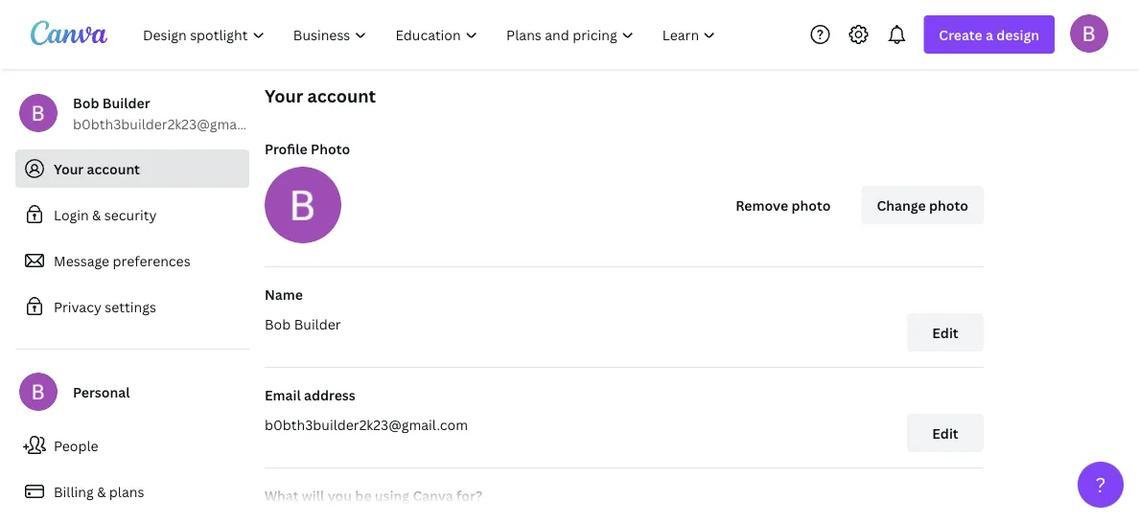 Task type: vqa. For each thing, say whether or not it's contained in the screenshot.
2nd EDIT button from the bottom of the page
yes



Task type: locate. For each thing, give the bounding box(es) containing it.
0 horizontal spatial your
[[54, 160, 84, 178]]

photo right 'remove'
[[792, 196, 831, 214]]

1 vertical spatial b0bth3builder2k23@gmail.com
[[265, 416, 468, 434]]

account up login & security
[[87, 160, 140, 178]]

2 edit button from the top
[[908, 414, 984, 453]]

using
[[375, 487, 410, 505]]

1 horizontal spatial photo
[[930, 196, 969, 214]]

& right login
[[92, 206, 101, 224]]

edit button for bob builder
[[908, 314, 984, 352]]

top level navigation element
[[130, 15, 732, 54]]

& inside login & security link
[[92, 206, 101, 224]]

0 horizontal spatial photo
[[792, 196, 831, 214]]

photo for remove photo
[[792, 196, 831, 214]]

0 vertical spatial edit button
[[908, 314, 984, 352]]

0 vertical spatial builder
[[102, 94, 150, 112]]

message
[[54, 252, 109, 270]]

?
[[1096, 472, 1107, 499]]

bob builder b0bth3builder2k23@gmail.com
[[73, 94, 276, 133]]

photo
[[792, 196, 831, 214], [930, 196, 969, 214]]

1 vertical spatial edit button
[[908, 414, 984, 453]]

1 edit button from the top
[[908, 314, 984, 352]]

& for login
[[92, 206, 101, 224]]

your account up photo
[[265, 84, 376, 107]]

1 horizontal spatial bob
[[265, 315, 291, 333]]

bob
[[73, 94, 99, 112], [265, 315, 291, 333]]

change photo
[[877, 196, 969, 214]]

photo inside "button"
[[930, 196, 969, 214]]

edit button for b0bth3builder2k23@gmail.com
[[908, 414, 984, 453]]

1 photo from the left
[[792, 196, 831, 214]]

1 vertical spatial builder
[[294, 315, 341, 333]]

0 vertical spatial &
[[92, 206, 101, 224]]

0 vertical spatial b0bth3builder2k23@gmail.com
[[73, 115, 276, 133]]

1 horizontal spatial account
[[308, 84, 376, 107]]

billing & plans
[[54, 483, 144, 501]]

what
[[265, 487, 299, 505]]

builder for bob builder b0bth3builder2k23@gmail.com
[[102, 94, 150, 112]]

1 horizontal spatial your
[[265, 84, 304, 107]]

bob inside bob builder b0bth3builder2k23@gmail.com
[[73, 94, 99, 112]]

create a design button
[[924, 15, 1055, 54]]

photo right change
[[930, 196, 969, 214]]

remove photo button
[[721, 186, 847, 225]]

builder inside bob builder b0bth3builder2k23@gmail.com
[[102, 94, 150, 112]]

bob down name
[[265, 315, 291, 333]]

0 horizontal spatial builder
[[102, 94, 150, 112]]

0 vertical spatial your account
[[265, 84, 376, 107]]

& left plans
[[97, 483, 106, 501]]

0 horizontal spatial account
[[87, 160, 140, 178]]

billing
[[54, 483, 94, 501]]

photo inside button
[[792, 196, 831, 214]]

0 horizontal spatial bob
[[73, 94, 99, 112]]

your account
[[265, 84, 376, 107], [54, 160, 140, 178]]

edit for b0bth3builder2k23@gmail.com
[[933, 425, 959, 443]]

1 vertical spatial &
[[97, 483, 106, 501]]

edit button
[[908, 314, 984, 352], [908, 414, 984, 453]]

0 horizontal spatial your account
[[54, 160, 140, 178]]

edit for bob builder
[[933, 324, 959, 342]]

edit
[[933, 324, 959, 342], [933, 425, 959, 443]]

will
[[302, 487, 325, 505]]

design
[[997, 25, 1040, 44]]

b0bth3builder2k23@gmail.com
[[73, 115, 276, 133], [265, 416, 468, 434]]

1 horizontal spatial your account
[[265, 84, 376, 107]]

canva
[[413, 487, 453, 505]]

be
[[355, 487, 372, 505]]

change photo button
[[862, 186, 984, 225]]

your inside your account link
[[54, 160, 84, 178]]

0 vertical spatial bob
[[73, 94, 99, 112]]

your up login
[[54, 160, 84, 178]]

for?
[[457, 487, 483, 505]]

email address
[[265, 386, 356, 404]]

privacy settings
[[54, 298, 156, 316]]

plans
[[109, 483, 144, 501]]

builder up your account link
[[102, 94, 150, 112]]

1 edit from the top
[[933, 324, 959, 342]]

builder
[[102, 94, 150, 112], [294, 315, 341, 333]]

1 vertical spatial your
[[54, 160, 84, 178]]

a
[[986, 25, 994, 44]]

1 vertical spatial edit
[[933, 425, 959, 443]]

1 horizontal spatial builder
[[294, 315, 341, 333]]

& inside billing & plans 'link'
[[97, 483, 106, 501]]

builder down name
[[294, 315, 341, 333]]

2 edit from the top
[[933, 425, 959, 443]]

1 vertical spatial bob
[[265, 315, 291, 333]]

0 vertical spatial account
[[308, 84, 376, 107]]

bob for bob builder
[[265, 315, 291, 333]]

b0bth3builder2k23@gmail.com down address
[[265, 416, 468, 434]]

& for billing
[[97, 483, 106, 501]]

0 vertical spatial your
[[265, 84, 304, 107]]

login
[[54, 206, 89, 224]]

2 photo from the left
[[930, 196, 969, 214]]

&
[[92, 206, 101, 224], [97, 483, 106, 501]]

photo for change photo
[[930, 196, 969, 214]]

account
[[308, 84, 376, 107], [87, 160, 140, 178]]

0 vertical spatial edit
[[933, 324, 959, 342]]

b0bth3builder2k23@gmail.com up your account link
[[73, 115, 276, 133]]

your up profile
[[265, 84, 304, 107]]

bob up your account link
[[73, 94, 99, 112]]

your
[[265, 84, 304, 107], [54, 160, 84, 178]]

security
[[104, 206, 157, 224]]

account up photo
[[308, 84, 376, 107]]

your account up login & security
[[54, 160, 140, 178]]



Task type: describe. For each thing, give the bounding box(es) containing it.
remove
[[736, 196, 789, 214]]

people link
[[15, 427, 249, 465]]

bob builder
[[265, 315, 341, 333]]

create
[[940, 25, 983, 44]]

profile photo
[[265, 140, 350, 158]]

billing & plans link
[[15, 473, 249, 511]]

profile
[[265, 140, 308, 158]]

email
[[265, 386, 301, 404]]

bob for bob builder b0bth3builder2k23@gmail.com
[[73, 94, 99, 112]]

remove photo
[[736, 196, 831, 214]]

you
[[328, 487, 352, 505]]

login & security link
[[15, 196, 249, 234]]

bob builder image
[[1071, 14, 1109, 53]]

address
[[304, 386, 356, 404]]

privacy settings link
[[15, 288, 249, 326]]

people
[[54, 437, 98, 455]]

preferences
[[113, 252, 191, 270]]

what will you be using canva for?
[[265, 487, 483, 505]]

1 vertical spatial account
[[87, 160, 140, 178]]

personal
[[73, 383, 130, 402]]

photo
[[311, 140, 350, 158]]

change
[[877, 196, 926, 214]]

message preferences link
[[15, 242, 249, 280]]

privacy
[[54, 298, 102, 316]]

message preferences
[[54, 252, 191, 270]]

login & security
[[54, 206, 157, 224]]

settings
[[105, 298, 156, 316]]

create a design
[[940, 25, 1040, 44]]

builder for bob builder
[[294, 315, 341, 333]]

1 vertical spatial your account
[[54, 160, 140, 178]]

your account link
[[15, 150, 249, 188]]

? button
[[1078, 462, 1124, 509]]

name
[[265, 285, 303, 304]]



